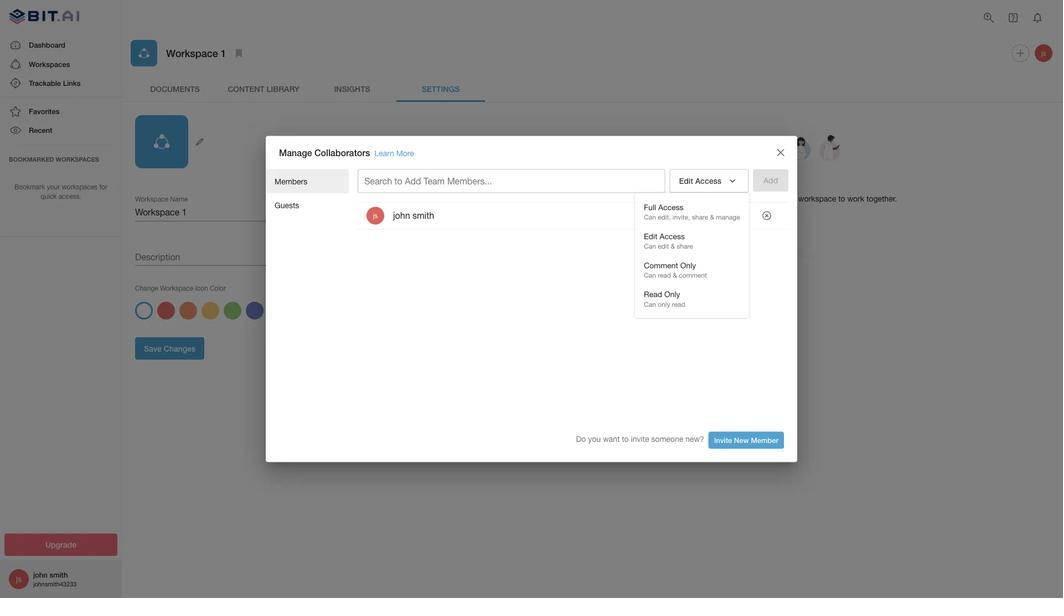 Task type: describe. For each thing, give the bounding box(es) containing it.
invite
[[715, 436, 733, 445]]

save changes
[[144, 344, 196, 353]]

tab list containing documents
[[131, 75, 1055, 102]]

edit
[[658, 242, 669, 250]]

content library
[[228, 84, 300, 93]]

manage collaborators add or remove collaborators to this workspace to work together.
[[674, 179, 898, 203]]

your
[[47, 183, 60, 191]]

Workspace Name text field
[[135, 204, 588, 222]]

workspace
[[799, 194, 837, 203]]

for
[[99, 183, 107, 191]]

collaborators for edit collaborators
[[700, 220, 749, 229]]

changes
[[164, 344, 196, 353]]

workspaces
[[29, 60, 70, 68]]

favorites
[[29, 107, 60, 116]]

this inside manage collaborators add or remove collaborators to this workspace to work together.
[[784, 194, 797, 203]]

collaborators for manage collaborators add or remove collaborators to this workspace to work together.
[[710, 179, 765, 189]]

johnsmith43233
[[33, 581, 77, 588]]

documents
[[150, 84, 200, 93]]

upgrade button
[[4, 534, 117, 556]]

save changes button
[[135, 337, 205, 360]]

want
[[603, 435, 620, 444]]

can for edit access
[[644, 242, 657, 250]]

manage for manage collaborators learn more
[[279, 147, 312, 158]]

change
[[135, 284, 158, 292]]

links
[[63, 79, 81, 87]]

remove
[[700, 194, 726, 203]]

& for only
[[673, 272, 678, 279]]

invite new member
[[715, 436, 779, 445]]

john smith johnsmith43233
[[33, 571, 77, 588]]

comment only can read & comment
[[644, 261, 708, 279]]

edit for edit access
[[680, 177, 694, 186]]

change workspace icon color
[[135, 284, 226, 292]]

or
[[691, 194, 698, 203]]

new?
[[686, 435, 705, 444]]

search to add team members...
[[365, 176, 492, 186]]

john for john smith johnsmith43233
[[33, 571, 48, 579]]

access for edit access can edit & share
[[660, 232, 685, 241]]

to left work at right top
[[839, 194, 846, 203]]

workspace?
[[713, 293, 755, 303]]

guests
[[275, 201, 299, 210]]

can for full access
[[644, 213, 657, 221]]

full for full access can edit, invite, share & manage
[[644, 203, 657, 212]]

trackable links button
[[0, 74, 122, 93]]

settings link
[[397, 75, 485, 102]]

documents link
[[131, 75, 219, 102]]

more
[[397, 148, 414, 158]]

edit access button
[[670, 169, 749, 193]]

read
[[644, 290, 663, 299]]

bookmarked
[[9, 156, 54, 163]]

js button
[[1034, 43, 1055, 64]]

read inside read only can only read
[[673, 301, 686, 308]]

bookmark your workspaces for quick access.
[[14, 183, 107, 200]]

dashboard
[[29, 41, 65, 49]]

read inside comment only can read & comment
[[658, 272, 672, 279]]

color
[[210, 284, 226, 292]]

access.
[[59, 192, 81, 200]]

full access
[[702, 212, 739, 220]]

full access can edit, invite, share & manage
[[644, 203, 741, 221]]

collaborators for manage collaborators learn more
[[315, 147, 370, 158]]

share for full access
[[693, 213, 709, 221]]

do you want to invite someone new?
[[577, 435, 705, 444]]

1
[[221, 47, 226, 59]]

comment
[[679, 272, 708, 279]]

team
[[424, 176, 445, 186]]

this inside danger zone delete this workspace?
[[699, 293, 711, 303]]

edit access
[[680, 177, 722, 186]]

access for full access can edit, invite, share & manage
[[659, 203, 684, 212]]

dashboard button
[[0, 36, 122, 55]]

member
[[752, 436, 779, 445]]

add for manage
[[674, 194, 689, 203]]

upgrade
[[45, 541, 76, 550]]

new
[[735, 436, 749, 445]]

search
[[365, 176, 392, 186]]

guests button
[[266, 194, 349, 218]]

learn
[[375, 148, 394, 158]]

manage collaborators learn more
[[279, 147, 414, 158]]

manage
[[717, 213, 741, 221]]

edit access can edit & share
[[644, 232, 694, 250]]

edit collaborators button
[[674, 213, 758, 237]]

2 vertical spatial js
[[16, 575, 22, 584]]

& for access
[[671, 242, 676, 250]]

to right want
[[622, 435, 629, 444]]

access for edit access
[[696, 177, 722, 186]]

work
[[848, 194, 865, 203]]

icon
[[195, 284, 208, 292]]

workspace 1
[[166, 47, 226, 59]]

only
[[658, 301, 671, 308]]

workspaces
[[62, 183, 98, 191]]

do
[[577, 435, 586, 444]]



Task type: vqa. For each thing, say whether or not it's contained in the screenshot.


Task type: locate. For each thing, give the bounding box(es) containing it.
smith up johnsmith43233
[[50, 571, 68, 579]]

to
[[395, 176, 403, 186], [775, 194, 782, 203], [839, 194, 846, 203], [622, 435, 629, 444]]

full access button
[[699, 207, 755, 225]]

access inside 'edit access can edit & share'
[[660, 232, 685, 241]]

0 vertical spatial collaborators
[[315, 147, 370, 158]]

1 can from the top
[[644, 213, 657, 221]]

1 vertical spatial share
[[677, 242, 694, 250]]

collaborators inside dialog
[[315, 147, 370, 158]]

john for john smith
[[393, 211, 410, 221]]

1 horizontal spatial js
[[373, 212, 378, 220]]

1 horizontal spatial add
[[674, 194, 689, 203]]

to right search
[[395, 176, 403, 186]]

2 vertical spatial edit
[[644, 232, 658, 241]]

insights
[[334, 84, 370, 93]]

access for full access
[[715, 212, 739, 220]]

js
[[1042, 49, 1047, 57], [373, 212, 378, 220], [16, 575, 22, 584]]

invite
[[631, 435, 650, 444]]

delete inside danger zone delete this workspace?
[[674, 293, 697, 303]]

0 vertical spatial this
[[784, 194, 797, 203]]

1 horizontal spatial full
[[702, 212, 713, 220]]

workspace left 1
[[166, 47, 218, 59]]

share for edit access
[[677, 242, 694, 250]]

learn more link
[[375, 148, 414, 158]]

can inside 'edit access can edit & share'
[[644, 242, 657, 250]]

settings
[[422, 84, 460, 93]]

read down comment
[[658, 272, 672, 279]]

bookmark image
[[233, 47, 246, 60]]

quick
[[41, 192, 57, 200]]

manage for manage collaborators add or remove collaborators to this workspace to work together.
[[674, 179, 707, 189]]

workspace
[[166, 47, 218, 59], [160, 284, 193, 292]]

0 horizontal spatial john
[[33, 571, 48, 579]]

1 vertical spatial js
[[373, 212, 378, 220]]

add
[[405, 176, 421, 186], [674, 194, 689, 203]]

js inside manage collaborators dialog
[[373, 212, 378, 220]]

& inside full access can edit, invite, share & manage
[[711, 213, 715, 221]]

read only can only read
[[644, 290, 686, 308]]

smith inside "john smith johnsmith43233"
[[50, 571, 68, 579]]

manage up members
[[279, 147, 312, 158]]

edit,
[[658, 213, 671, 221]]

0 vertical spatial smith
[[413, 211, 435, 221]]

0 horizontal spatial smith
[[50, 571, 68, 579]]

smith for john smith johnsmith43233
[[50, 571, 68, 579]]

edit for edit collaborators
[[684, 220, 698, 229]]

edit collaborators
[[684, 220, 749, 229]]

1 vertical spatial delete
[[684, 320, 707, 329]]

delete
[[674, 293, 697, 303], [684, 320, 707, 329]]

0 horizontal spatial js
[[16, 575, 22, 584]]

manage inside manage collaborators add or remove collaborators to this workspace to work together.
[[674, 179, 707, 189]]

share
[[693, 213, 709, 221], [677, 242, 694, 250]]

members button
[[266, 169, 349, 194]]

add left or
[[674, 194, 689, 203]]

0 horizontal spatial read
[[658, 272, 672, 279]]

recent
[[29, 126, 52, 135]]

1 horizontal spatial john
[[393, 211, 410, 221]]

collaborators down the full access
[[700, 220, 749, 229]]

read
[[658, 272, 672, 279], [673, 301, 686, 308]]

smith down search to add team members...
[[413, 211, 435, 221]]

1 vertical spatial &
[[671, 242, 676, 250]]

share right "invite,"
[[693, 213, 709, 221]]

edit up comment
[[644, 232, 658, 241]]

can down read
[[644, 301, 657, 308]]

0 vertical spatial edit
[[680, 177, 694, 186]]

john down search to add team members...
[[393, 211, 410, 221]]

delete down danger
[[674, 293, 697, 303]]

only up only
[[665, 290, 681, 299]]

danger zone delete this workspace?
[[674, 278, 755, 303]]

full up 'edit access can edit & share'
[[644, 203, 657, 212]]

share inside full access can edit, invite, share & manage
[[693, 213, 709, 221]]

add inside manage collaborators add or remove collaborators to this workspace to work together.
[[674, 194, 689, 203]]

0 vertical spatial manage
[[279, 147, 312, 158]]

access up remove
[[696, 177, 722, 186]]

can for comment only
[[644, 272, 657, 279]]

1 vertical spatial workspace
[[160, 284, 193, 292]]

full inside button
[[702, 212, 713, 220]]

1 vertical spatial this
[[699, 293, 711, 303]]

someone
[[652, 435, 684, 444]]

add for search
[[405, 176, 421, 186]]

john
[[393, 211, 410, 221], [33, 571, 48, 579]]

& left manage
[[711, 213, 715, 221]]

john up johnsmith43233
[[33, 571, 48, 579]]

bookmark
[[14, 183, 45, 191]]

delete down danger zone delete this workspace?
[[684, 320, 707, 329]]

favorites button
[[0, 102, 122, 121]]

2 vertical spatial &
[[673, 272, 678, 279]]

0 vertical spatial only
[[681, 261, 697, 270]]

access inside full access button
[[715, 212, 739, 220]]

manage up or
[[674, 179, 707, 189]]

collaborators inside manage collaborators add or remove collaborators to this workspace to work together.
[[710, 179, 765, 189]]

recent button
[[0, 121, 122, 140]]

tab list
[[131, 75, 1055, 102]]

zone
[[707, 278, 727, 288]]

& inside comment only can read & comment
[[673, 272, 678, 279]]

john inside "john smith johnsmith43233"
[[33, 571, 48, 579]]

access up edit
[[660, 232, 685, 241]]

you
[[589, 435, 601, 444]]

workspace left icon
[[160, 284, 193, 292]]

john inside manage collaborators dialog
[[393, 211, 410, 221]]

collaborators up collaborators
[[710, 179, 765, 189]]

trackable links
[[29, 79, 81, 87]]

0 horizontal spatial this
[[699, 293, 711, 303]]

2 can from the top
[[644, 242, 657, 250]]

collaborators
[[315, 147, 370, 158], [710, 179, 765, 189], [700, 220, 749, 229]]

0 vertical spatial john
[[393, 211, 410, 221]]

1 vertical spatial edit
[[684, 220, 698, 229]]

0 vertical spatial add
[[405, 176, 421, 186]]

can inside full access can edit, invite, share & manage
[[644, 213, 657, 221]]

save
[[144, 344, 162, 353]]

manage inside manage collaborators dialog
[[279, 147, 312, 158]]

full up edit collaborators
[[702, 212, 713, 220]]

content
[[228, 84, 265, 93]]

1 vertical spatial collaborators
[[710, 179, 765, 189]]

danger
[[674, 278, 704, 288]]

to right collaborators
[[775, 194, 782, 203]]

1 horizontal spatial this
[[784, 194, 797, 203]]

only inside comment only can read & comment
[[681, 261, 697, 270]]

only up comment
[[681, 261, 697, 270]]

smith inside manage collaborators dialog
[[413, 211, 435, 221]]

0 vertical spatial workspace
[[166, 47, 218, 59]]

3 can from the top
[[644, 272, 657, 279]]

0 vertical spatial &
[[711, 213, 715, 221]]

can for read only
[[644, 301, 657, 308]]

content library link
[[219, 75, 308, 102]]

Workspace Description text field
[[135, 248, 588, 266]]

this
[[784, 194, 797, 203], [699, 293, 711, 303]]

add left team
[[405, 176, 421, 186]]

only for read only
[[665, 290, 681, 299]]

collaborators
[[728, 194, 773, 203]]

1 vertical spatial add
[[674, 194, 689, 203]]

members...
[[448, 176, 492, 186]]

add inside manage collaborators dialog
[[405, 176, 421, 186]]

access inside full access can edit, invite, share & manage
[[659, 203, 684, 212]]

trackable
[[29, 79, 61, 87]]

only inside read only can only read
[[665, 290, 681, 299]]

this down zone
[[699, 293, 711, 303]]

share right edit
[[677, 242, 694, 250]]

this left workspace
[[784, 194, 797, 203]]

0 vertical spatial read
[[658, 272, 672, 279]]

access up 'edit,'
[[659, 203, 684, 212]]

1 horizontal spatial read
[[673, 301, 686, 308]]

collaborators left learn
[[315, 147, 370, 158]]

bookmarked workspaces
[[9, 156, 99, 163]]

john smith
[[393, 211, 435, 221]]

2 horizontal spatial js
[[1042, 49, 1047, 57]]

edit
[[680, 177, 694, 186], [684, 220, 698, 229], [644, 232, 658, 241]]

4 can from the top
[[644, 301, 657, 308]]

full for full access
[[702, 212, 713, 220]]

access inside the edit access button
[[696, 177, 722, 186]]

0 vertical spatial delete
[[674, 293, 697, 303]]

can inside read only can only read
[[644, 301, 657, 308]]

delete inside button
[[684, 320, 707, 329]]

edit inside 'edit access can edit & share'
[[644, 232, 658, 241]]

0 horizontal spatial full
[[644, 203, 657, 212]]

1 horizontal spatial manage
[[674, 179, 707, 189]]

2 vertical spatial collaborators
[[700, 220, 749, 229]]

edit up or
[[680, 177, 694, 186]]

js inside button
[[1042, 49, 1047, 57]]

& inside 'edit access can edit & share'
[[671, 242, 676, 250]]

can left edit
[[644, 242, 657, 250]]

access up edit collaborators
[[715, 212, 739, 220]]

0 vertical spatial js
[[1042, 49, 1047, 57]]

1 vertical spatial smith
[[50, 571, 68, 579]]

1 horizontal spatial smith
[[413, 211, 435, 221]]

invite,
[[673, 213, 691, 221]]

read right only
[[673, 301, 686, 308]]

0 vertical spatial share
[[693, 213, 709, 221]]

members
[[275, 177, 308, 186]]

& down comment
[[673, 272, 678, 279]]

together.
[[867, 194, 898, 203]]

library
[[267, 84, 300, 93]]

0 horizontal spatial add
[[405, 176, 421, 186]]

can down comment
[[644, 272, 657, 279]]

workspaces button
[[0, 55, 122, 74]]

only for comment only
[[681, 261, 697, 270]]

manage collaborators dialog
[[266, 136, 798, 462]]

insights link
[[308, 75, 397, 102]]

& right edit
[[671, 242, 676, 250]]

comment
[[644, 261, 679, 270]]

share inside 'edit access can edit & share'
[[677, 242, 694, 250]]

1 vertical spatial john
[[33, 571, 48, 579]]

manage
[[279, 147, 312, 158], [674, 179, 707, 189]]

smith for john smith
[[413, 211, 435, 221]]

collaborators inside button
[[700, 220, 749, 229]]

1 vertical spatial only
[[665, 290, 681, 299]]

0 horizontal spatial manage
[[279, 147, 312, 158]]

&
[[711, 213, 715, 221], [671, 242, 676, 250], [673, 272, 678, 279]]

edit down or
[[684, 220, 698, 229]]

can left 'edit,'
[[644, 213, 657, 221]]

full inside full access can edit, invite, share & manage
[[644, 203, 657, 212]]

can inside comment only can read & comment
[[644, 272, 657, 279]]

1 vertical spatial read
[[673, 301, 686, 308]]

1 vertical spatial manage
[[674, 179, 707, 189]]

workspaces
[[56, 156, 99, 163]]



